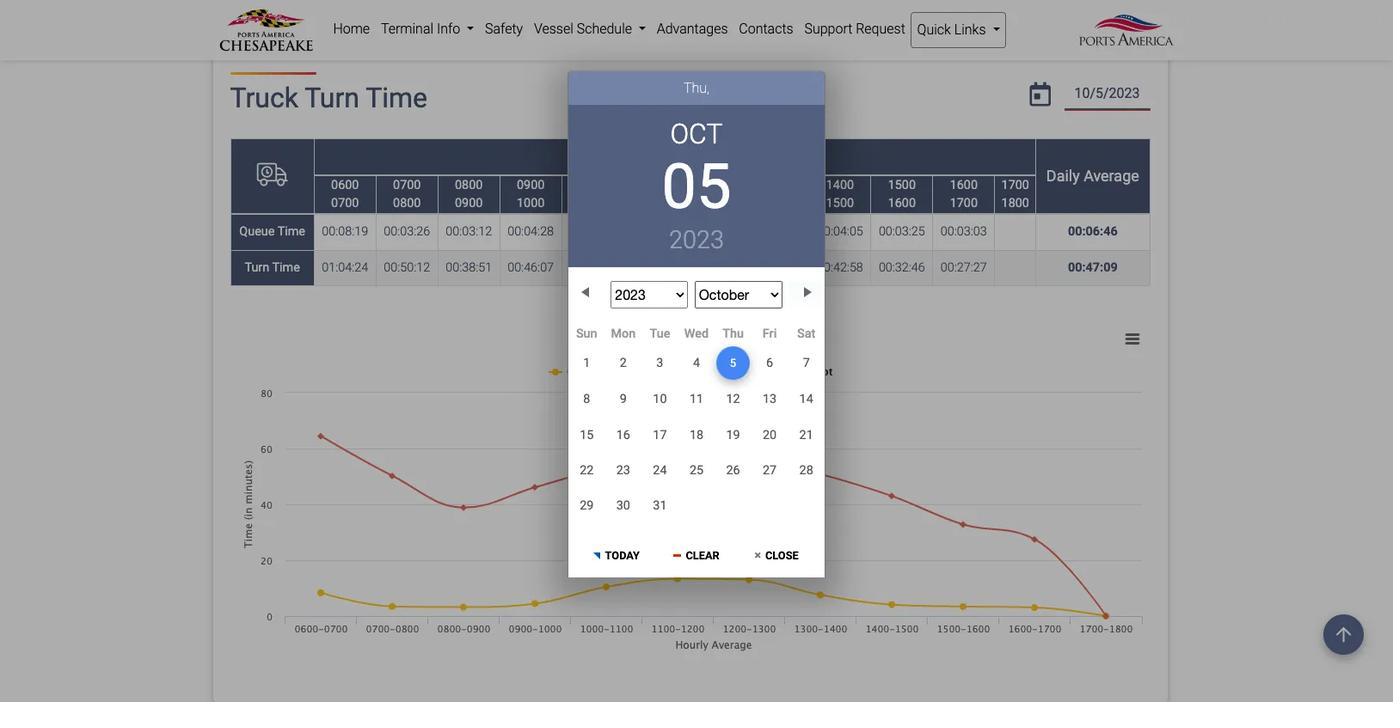 Task type: vqa. For each thing, say whether or not it's contained in the screenshot.
the right 1000
yes



Task type: locate. For each thing, give the bounding box(es) containing it.
1 horizontal spatial 1100
[[641, 178, 669, 192]]

00:47:09
[[1069, 261, 1118, 275]]

1000
[[579, 178, 607, 192], [517, 196, 545, 211]]

turn down queue
[[245, 261, 269, 275]]

10/4/2023 cell
[[679, 346, 715, 381]]

1 horizontal spatial 0900
[[517, 178, 545, 192]]

1200 1300
[[703, 178, 731, 211]]

3
[[657, 356, 664, 371]]

1 vertical spatial 1700
[[950, 196, 978, 211]]

1000 up 00:10:27
[[579, 178, 607, 192]]

1 horizontal spatial average
[[1084, 167, 1140, 185]]

1200 up '1300'
[[703, 178, 731, 192]]

hourly
[[623, 147, 668, 166]]

31
[[653, 499, 667, 514]]

30
[[617, 499, 631, 514]]

1500
[[888, 178, 916, 192], [827, 196, 854, 211]]

16
[[617, 428, 631, 443]]

9
[[620, 393, 627, 407]]

1 vertical spatial 1100
[[579, 196, 607, 211]]

1 horizontal spatial 1000
[[579, 178, 607, 192]]

support request
[[805, 21, 906, 37]]

1700 up 00:03:03
[[950, 196, 978, 211]]

10/22/2023 cell
[[569, 453, 605, 489]]

1600 up 00:03:25
[[888, 196, 916, 211]]

20
[[763, 428, 777, 443]]

turn
[[305, 82, 360, 115], [245, 261, 269, 275]]

00:27:27
[[941, 261, 988, 275]]

1700
[[1002, 178, 1030, 192], [950, 196, 978, 211]]

1500 1600
[[888, 178, 916, 211]]

1 horizontal spatial home link
[[328, 12, 376, 46]]

average up 1200 1300
[[672, 147, 727, 166]]

0600 0700
[[331, 178, 359, 211]]

01:04:24
[[322, 261, 368, 275]]

10/27/2023 cell
[[752, 453, 788, 489]]

1 vertical spatial 1500
[[827, 196, 854, 211]]

1200
[[703, 178, 731, 192], [641, 196, 669, 211]]

0900 up 00:04:28
[[517, 178, 545, 192]]

17
[[653, 428, 667, 443]]

home left analytics
[[227, 5, 263, 22]]

oct 05 2023
[[662, 118, 732, 254]]

home link up "truck turn time"
[[328, 12, 376, 46]]

1100
[[641, 178, 669, 192], [579, 196, 607, 211]]

0 horizontal spatial 1700
[[950, 196, 978, 211]]

1100 down hourly
[[641, 178, 669, 192]]

today button
[[577, 536, 656, 574]]

thu
[[723, 327, 744, 342]]

home
[[227, 5, 263, 22], [333, 21, 370, 37]]

1600 1700
[[950, 178, 978, 211]]

1600
[[950, 178, 978, 192], [888, 196, 916, 211]]

0 horizontal spatial 1200
[[641, 196, 669, 211]]

10/18/2023 cell
[[679, 418, 715, 453]]

0800 up 00:03:26
[[393, 196, 421, 211]]

1 horizontal spatial 0700
[[393, 178, 421, 192]]

0 horizontal spatial 1000
[[517, 196, 545, 211]]

0 horizontal spatial 1500
[[827, 196, 854, 211]]

sat
[[798, 327, 816, 342]]

12
[[727, 393, 740, 407]]

0900 up 00:03:12
[[455, 196, 483, 211]]

00:46:07
[[508, 261, 554, 275]]

10/20/2023 cell
[[752, 418, 788, 453]]

calendar day image
[[1030, 83, 1051, 107]]

home inside home link
[[333, 21, 370, 37]]

00:32:46
[[879, 261, 926, 275]]

0 horizontal spatial home
[[227, 5, 263, 22]]

14
[[800, 393, 814, 407]]

13
[[763, 393, 777, 407]]

1300
[[703, 196, 731, 211]]

go to top image
[[1324, 615, 1365, 656]]

10/13/2023 cell
[[752, 382, 788, 418]]

1600 up 00:03:03
[[950, 178, 978, 192]]

0800 up 00:03:12
[[455, 178, 483, 192]]

10/5/2023 cell
[[717, 347, 750, 380]]

10/3/2023 cell
[[642, 346, 679, 381]]

10/21/2023 cell
[[788, 418, 825, 453]]

0900
[[517, 178, 545, 192], [455, 196, 483, 211]]

0 vertical spatial time
[[366, 82, 428, 115]]

0 horizontal spatial average
[[672, 147, 727, 166]]

11
[[690, 393, 704, 407]]

request
[[856, 21, 906, 37]]

0800
[[455, 178, 483, 192], [393, 196, 421, 211]]

support request link
[[799, 12, 911, 46]]

analytics
[[283, 5, 337, 22]]

1 horizontal spatial home
[[333, 21, 370, 37]]

1 horizontal spatial turn
[[305, 82, 360, 115]]

10/31/2023 cell
[[642, 489, 679, 524]]

average
[[672, 147, 727, 166], [1084, 167, 1140, 185]]

contacts
[[739, 21, 794, 37]]

10/19/2023 cell
[[715, 418, 752, 453]]

1 vertical spatial 1200
[[641, 196, 669, 211]]

00:54:58
[[632, 261, 678, 275]]

10/2/2023 cell
[[605, 346, 642, 381]]

1100 up 00:10:27
[[579, 196, 607, 211]]

2 vertical spatial time
[[272, 261, 300, 275]]

10/6/2023 cell
[[752, 346, 788, 381]]

1 horizontal spatial 1200
[[703, 178, 731, 192]]

29
[[580, 499, 594, 514]]

home up "truck turn time"
[[333, 21, 370, 37]]

time for 01:04:24
[[272, 261, 300, 275]]

1200 up the 00:13:21
[[641, 196, 669, 211]]

0700 up 00:03:26
[[393, 178, 421, 192]]

1 horizontal spatial 0800
[[455, 178, 483, 192]]

1 vertical spatial average
[[1084, 167, 1140, 185]]

0 vertical spatial 1100
[[641, 178, 669, 192]]

home link
[[227, 5, 263, 22], [328, 12, 376, 46]]

1 vertical spatial turn
[[245, 261, 269, 275]]

1 vertical spatial 0800
[[393, 196, 421, 211]]

0900 1000
[[517, 178, 545, 211]]

1 horizontal spatial 1500
[[888, 178, 916, 192]]

0 vertical spatial 1200
[[703, 178, 731, 192]]

10/15/2023 cell
[[569, 418, 605, 453]]

truck
[[230, 82, 298, 115]]

advantages
[[657, 21, 728, 37]]

1 vertical spatial time
[[278, 225, 305, 239]]

1500 down 1400
[[827, 196, 854, 211]]

1 vertical spatial 1600
[[888, 196, 916, 211]]

00:52:56
[[570, 261, 616, 275]]

00:50:50
[[755, 261, 802, 275]]

turn time
[[245, 261, 300, 275]]

turn right truck in the left top of the page
[[305, 82, 360, 115]]

10/17/2023 cell
[[642, 418, 679, 453]]

grid
[[569, 326, 825, 524]]

safety
[[485, 21, 523, 37]]

support
[[805, 21, 853, 37]]

home link left analytics
[[227, 5, 263, 22]]

0700 down 0600
[[331, 196, 359, 211]]

00:03:12
[[446, 225, 492, 239]]

0 vertical spatial 1700
[[1002, 178, 1030, 192]]

average right daily
[[1084, 167, 1140, 185]]

1 vertical spatial 0900
[[455, 196, 483, 211]]

1700 up 1800
[[1002, 178, 1030, 192]]

tue
[[650, 327, 671, 342]]

0 vertical spatial 1600
[[950, 178, 978, 192]]

00:04:28
[[508, 225, 554, 239]]

19
[[727, 428, 740, 443]]

1 vertical spatial 0700
[[331, 196, 359, 211]]

1000 up 00:04:28
[[517, 196, 545, 211]]

None text field
[[1065, 79, 1151, 110]]

05
[[662, 151, 732, 224]]

10/1/2023 cell
[[569, 346, 605, 381]]

1500 up 00:03:25
[[888, 178, 916, 192]]



Task type: describe. For each thing, give the bounding box(es) containing it.
clear
[[686, 550, 720, 563]]

0 horizontal spatial 0900
[[455, 196, 483, 211]]

1100 1200
[[641, 178, 669, 211]]

0 horizontal spatial home link
[[227, 5, 263, 22]]

10/12/2023 cell
[[715, 382, 752, 418]]

0 vertical spatial 0800
[[455, 178, 483, 192]]

fri
[[763, 327, 777, 342]]

5
[[730, 357, 737, 370]]

22
[[580, 464, 594, 478]]

00:03:03
[[941, 225, 988, 239]]

00:03:26
[[384, 225, 430, 239]]

0 horizontal spatial 1600
[[888, 196, 916, 211]]

0800 0900
[[455, 178, 483, 211]]

0 vertical spatial 1000
[[579, 178, 607, 192]]

00:03:25
[[879, 225, 926, 239]]

28
[[800, 464, 814, 478]]

10
[[653, 393, 667, 407]]

queue
[[239, 225, 275, 239]]

10/7/2023 cell
[[788, 346, 825, 381]]

1800
[[1002, 196, 1030, 211]]

00:13:04
[[693, 225, 740, 239]]

0 horizontal spatial 0800
[[393, 196, 421, 211]]

7
[[803, 356, 810, 371]]

0 vertical spatial 0700
[[393, 178, 421, 192]]

25
[[690, 464, 704, 478]]

10/30/2023 cell
[[605, 489, 642, 524]]

mon
[[611, 327, 636, 342]]

thu,
[[684, 80, 710, 96]]

18
[[690, 428, 704, 443]]

10/14/2023 cell
[[788, 382, 825, 418]]

10/8/2023 cell
[[569, 382, 605, 418]]

10/11/2023 cell
[[679, 382, 715, 418]]

oct
[[671, 118, 723, 150]]

close
[[766, 550, 799, 563]]

10/10/2023 cell
[[642, 382, 679, 418]]

hourly average daily average
[[623, 147, 1140, 185]]

0 horizontal spatial 0700
[[331, 196, 359, 211]]

0 vertical spatial average
[[672, 147, 727, 166]]

6
[[767, 356, 774, 371]]

safety link
[[480, 12, 529, 46]]

0 vertical spatial 1500
[[888, 178, 916, 192]]

close button
[[738, 536, 816, 574]]

00:04:05
[[817, 225, 864, 239]]

sun
[[576, 327, 598, 342]]

home for left home link
[[227, 5, 263, 22]]

clear button
[[657, 536, 736, 574]]

0 vertical spatial 0900
[[517, 178, 545, 192]]

0 horizontal spatial turn
[[245, 261, 269, 275]]

0 horizontal spatial 1100
[[579, 196, 607, 211]]

1 horizontal spatial 1700
[[1002, 178, 1030, 192]]

0 vertical spatial turn
[[305, 82, 360, 115]]

00:50:12
[[384, 261, 430, 275]]

1000 1100
[[579, 178, 607, 211]]

24
[[653, 464, 667, 478]]

1 horizontal spatial 1600
[[950, 178, 978, 192]]

1400
[[827, 178, 854, 192]]

21
[[800, 428, 814, 443]]

grid containing sun
[[569, 326, 825, 524]]

today
[[605, 550, 640, 563]]

00:06:46
[[1069, 225, 1118, 239]]

1
[[584, 356, 591, 371]]

truck turn time
[[230, 82, 428, 115]]

1400 1500
[[827, 178, 854, 211]]

10/23/2023 cell
[[605, 453, 642, 489]]

10/9/2023 cell
[[605, 382, 642, 418]]

1700 1800
[[1002, 178, 1030, 211]]

advantages link
[[652, 12, 734, 46]]

4
[[693, 356, 700, 371]]

8
[[584, 393, 591, 407]]

wed
[[685, 327, 709, 342]]

15
[[580, 428, 594, 443]]

27
[[763, 464, 777, 478]]

00:10:27
[[570, 225, 616, 239]]

10/25/2023 cell
[[679, 453, 715, 489]]

10/29/2023 cell
[[569, 489, 605, 524]]

home for the rightmost home link
[[333, 21, 370, 37]]

00:57:13
[[693, 261, 740, 275]]

contacts link
[[734, 12, 799, 46]]

26
[[727, 464, 740, 478]]

1 vertical spatial 1000
[[517, 196, 545, 211]]

2
[[620, 356, 627, 371]]

10/16/2023 cell
[[605, 418, 642, 453]]

2023
[[669, 225, 724, 254]]

queue time
[[239, 225, 305, 239]]

00:38:51
[[446, 261, 492, 275]]

00:08:19
[[322, 225, 368, 239]]

daily
[[1047, 167, 1080, 185]]

10/28/2023 cell
[[788, 453, 825, 489]]

0600
[[331, 178, 359, 192]]

23
[[617, 464, 631, 478]]

10/26/2023 cell
[[715, 453, 752, 489]]

time for 00:08:19
[[278, 225, 305, 239]]

10/24/2023 cell
[[642, 453, 679, 489]]

00:42:58
[[817, 261, 864, 275]]

00:13:21
[[632, 225, 678, 239]]



